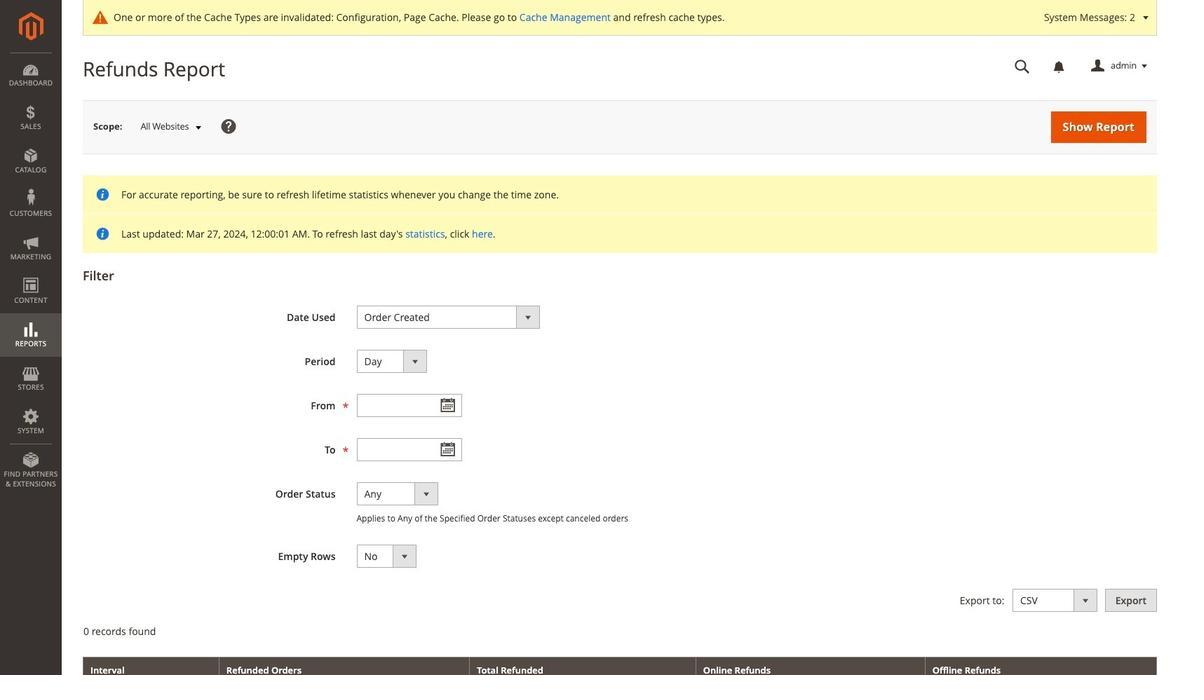 Task type: describe. For each thing, give the bounding box(es) containing it.
magento admin panel image
[[19, 12, 43, 41]]



Task type: vqa. For each thing, say whether or not it's contained in the screenshot.
To text box
no



Task type: locate. For each thing, give the bounding box(es) containing it.
None text field
[[357, 394, 462, 417], [357, 438, 462, 462], [357, 394, 462, 417], [357, 438, 462, 462]]

menu bar
[[0, 53, 62, 496]]

None text field
[[1005, 54, 1040, 79]]



